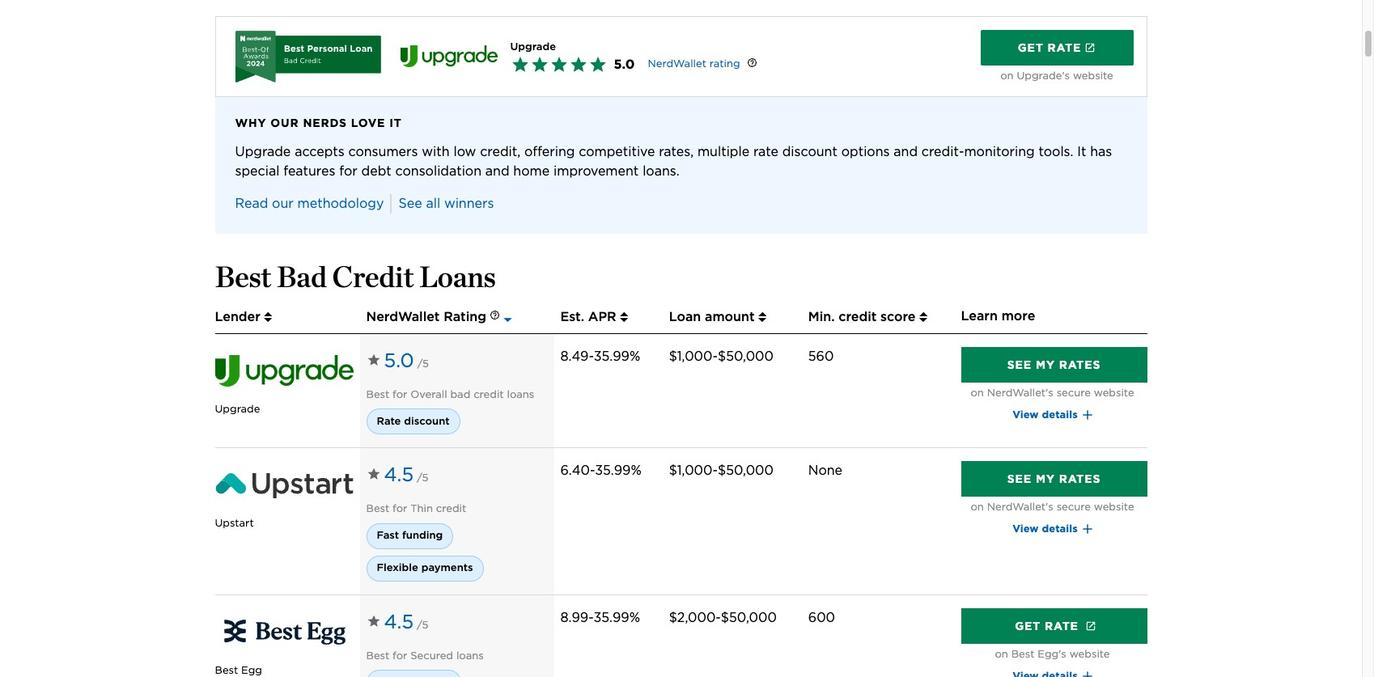 Task type: vqa. For each thing, say whether or not it's contained in the screenshot.
Secured
yes



Task type: describe. For each thing, give the bounding box(es) containing it.
est. apr button
[[561, 307, 629, 327]]

on upgrade's website
[[1001, 69, 1114, 81]]

8.99-
[[561, 610, 594, 626]]

learn
[[961, 309, 998, 324]]

view details button for 4.5
[[1013, 522, 1096, 538]]

none
[[809, 463, 843, 479]]

love
[[351, 116, 386, 129]]

rated 4.5 out of 5 stars element for 8.99-35.99%
[[366, 609, 548, 636]]

rates,
[[659, 144, 694, 159]]

more
[[1002, 309, 1036, 324]]

get rate button for website
[[981, 30, 1134, 65]]

1 horizontal spatial credit
[[474, 389, 504, 401]]

view details for 4.5
[[1013, 523, 1078, 535]]

bad
[[277, 259, 327, 295]]

upgrade's
[[1017, 69, 1070, 81]]

rates for 5.0
[[1060, 358, 1101, 371]]

competitive
[[579, 144, 655, 159]]

learn more
[[961, 309, 1036, 324]]

get rate link for website
[[981, 30, 1134, 65]]

see my rates link for 5.0
[[961, 347, 1148, 383]]

600
[[809, 610, 836, 626]]

$1,000- for 4.5
[[669, 463, 718, 479]]

best for overall bad credit loans
[[366, 389, 535, 401]]

/5 for 8.99-35.99%
[[417, 619, 429, 631]]

apr
[[588, 309, 617, 324]]

rate inside upgrade accepts consumers with low credit, offering competitive rates, multiple rate discount options and credit-monitoring tools. it has special features for debt consolidation and home improvement loans.
[[754, 144, 779, 159]]

website for 560
[[1094, 387, 1135, 399]]

credit
[[332, 259, 414, 295]]

discount inside upgrade accepts consumers with low credit, offering competitive rates, multiple rate discount options and credit-monitoring tools. it has special features for debt consolidation and home improvement loans.
[[783, 144, 838, 159]]

1 horizontal spatial and
[[894, 144, 918, 159]]

best for secured loans
[[366, 650, 484, 662]]

view details button for 5.0
[[1013, 407, 1096, 423]]

bestegg image
[[215, 609, 353, 657]]

$2,000-
[[669, 610, 721, 626]]

best for thin credit
[[366, 503, 466, 515]]

see my rates for 4.5
[[1008, 473, 1101, 486]]

on best egg's website
[[995, 648, 1110, 660]]

why
[[235, 116, 267, 129]]

multiple
[[698, 144, 750, 159]]

see for 5.0
[[1008, 358, 1032, 371]]

read our methodology
[[235, 196, 384, 211]]

rating
[[444, 309, 487, 324]]

see my rates link for 4.5
[[961, 462, 1148, 497]]

improvement
[[554, 163, 639, 179]]

$50,000 for 600
[[721, 610, 777, 626]]

rate
[[377, 415, 401, 427]]

4.5 for 6.40-35.99%
[[384, 463, 414, 487]]

best for best for thin credit
[[366, 503, 390, 515]]

rates for 4.5
[[1060, 473, 1101, 486]]

560
[[809, 349, 834, 364]]

features
[[284, 163, 336, 179]]

6.40-35.99%
[[561, 463, 642, 479]]

upstart
[[215, 517, 254, 530]]

est.
[[561, 309, 585, 324]]

see all winners
[[399, 196, 494, 211]]

see inside see all winners link
[[399, 196, 422, 211]]

1 vertical spatial 5.0
[[384, 349, 414, 372]]

view details for 5.0
[[1013, 409, 1078, 421]]

bad
[[451, 389, 471, 401]]

nerdwallet's for 5.0
[[987, 387, 1054, 399]]

flexible payments
[[377, 562, 473, 574]]

low
[[454, 144, 476, 159]]

consolidation
[[396, 163, 482, 179]]

5.0 link
[[366, 347, 418, 375]]

est. apr
[[561, 309, 617, 324]]

debt
[[362, 163, 392, 179]]

view for 5.0
[[1013, 409, 1039, 421]]

nerdwallet rating
[[366, 309, 487, 324]]

nerdwallet's for 4.5
[[987, 501, 1054, 513]]

min. credit score
[[809, 309, 916, 324]]

$1,000-$50,000 for 4.5
[[669, 463, 774, 479]]

0 vertical spatial get rate
[[1018, 41, 1082, 54]]

lender
[[215, 309, 261, 324]]

$2,000-$50,000
[[669, 610, 777, 626]]

$1,000- for 5.0
[[669, 349, 718, 364]]

accepts
[[295, 144, 345, 159]]

best for best for secured loans
[[366, 650, 390, 662]]

/5 for 6.40-35.99%
[[417, 472, 429, 484]]

best bad credit loans
[[215, 259, 496, 295]]

for inside upgrade accepts consumers with low credit, offering competitive rates, multiple rate discount options and credit-monitoring tools. it has special features for debt consolidation and home improvement loans.
[[339, 163, 358, 179]]

amount
[[705, 309, 755, 324]]

get rate button for egg's
[[961, 609, 1148, 644]]

on nerdwallet's secure website for 4.5
[[971, 501, 1135, 513]]

funding
[[402, 530, 443, 542]]

fast
[[377, 530, 399, 542]]

loans
[[419, 259, 496, 295]]

all
[[426, 196, 440, 211]]

score
[[881, 309, 916, 324]]

6.40-
[[561, 463, 595, 479]]

0 vertical spatial get
[[1018, 41, 1044, 54]]

$50,000 for none
[[718, 463, 774, 479]]

2 vertical spatial credit
[[436, 503, 466, 515]]

rate discount
[[377, 415, 450, 427]]

0 vertical spatial 5.0
[[614, 56, 635, 72]]

thin
[[411, 503, 433, 515]]

$1,000-$50,000 for 5.0
[[669, 349, 774, 364]]

flexible
[[377, 562, 418, 574]]

loan amount
[[669, 309, 755, 324]]

0 horizontal spatial discount
[[404, 415, 450, 427]]

1 vertical spatial upgrade image
[[215, 347, 353, 396]]

tools.
[[1039, 144, 1074, 159]]

on for none
[[971, 501, 984, 513]]

nerds
[[303, 116, 347, 129]]

why our nerds love it
[[235, 116, 402, 129]]

fast funding
[[377, 530, 443, 542]]

our
[[271, 116, 299, 129]]

special
[[235, 163, 280, 179]]

rating
[[710, 58, 740, 70]]

read our methodology link
[[235, 194, 384, 214]]

rated 4.5 out of 5 stars element for 6.40-35.99%
[[366, 462, 548, 489]]

nerdwallet rating info image
[[747, 58, 757, 68]]

credit-
[[922, 144, 965, 159]]

1 vertical spatial and
[[486, 163, 510, 179]]

nerdwallet for nerdwallet rating
[[366, 309, 440, 324]]

8.49-
[[561, 349, 594, 364]]

secured
[[411, 650, 453, 662]]

0 vertical spatial rate
[[1048, 41, 1082, 54]]

0 horizontal spatial loans
[[457, 650, 484, 662]]

website for none
[[1094, 501, 1135, 513]]

egg's
[[1038, 648, 1067, 660]]



Task type: locate. For each thing, give the bounding box(es) containing it.
1 rated 4.5 out of 5 stars element from the top
[[366, 462, 548, 489]]

payments
[[422, 562, 473, 574]]

see my rates button for 5.0
[[961, 347, 1148, 383]]

$50,000
[[718, 349, 774, 364], [718, 463, 774, 479], [721, 610, 777, 626]]

5 stars image
[[510, 55, 608, 74]]

best up lender
[[215, 259, 271, 295]]

2 $1,000-$50,000 from the top
[[669, 463, 774, 479]]

4.5 link
[[366, 462, 417, 489], [366, 609, 417, 636]]

0 vertical spatial upgrade
[[510, 40, 556, 53]]

1 4.5 from the top
[[384, 463, 414, 487]]

0 horizontal spatial rated 5 out of 5 stars element
[[366, 347, 548, 375]]

/5 up overall
[[418, 358, 429, 370]]

1 vertical spatial my
[[1036, 473, 1056, 486]]

0 horizontal spatial upgrade image
[[215, 347, 353, 396]]

secure for 4.5
[[1057, 501, 1091, 513]]

2 details from the top
[[1042, 523, 1078, 535]]

0 vertical spatial nerdwallet
[[648, 58, 707, 70]]

view for 4.5
[[1013, 523, 1039, 535]]

on nerdwallet's secure website
[[971, 387, 1135, 399], [971, 501, 1135, 513]]

1 vertical spatial see my rates button
[[961, 462, 1148, 497]]

2 horizontal spatial credit
[[839, 309, 877, 324]]

1 vertical spatial view
[[1013, 523, 1039, 535]]

for for 6.40-
[[393, 503, 408, 515]]

2 rated 4.5 out of 5 stars element from the top
[[366, 609, 548, 636]]

5.0 right 5 stars image
[[614, 56, 635, 72]]

loan
[[669, 309, 701, 324]]

best left "egg"
[[215, 664, 238, 677]]

and left credit-
[[894, 144, 918, 159]]

it
[[390, 116, 402, 129]]

0 vertical spatial upgrade image
[[400, 38, 498, 75]]

for left the secured
[[393, 650, 408, 662]]

2 4.5 from the top
[[384, 610, 414, 634]]

for
[[339, 163, 358, 179], [393, 389, 408, 401], [393, 503, 408, 515], [393, 650, 408, 662]]

1 view details from the top
[[1013, 409, 1078, 421]]

0 vertical spatial 35.99%
[[594, 349, 641, 364]]

4.5 link up best for thin credit
[[366, 462, 417, 489]]

get up the upgrade's
[[1018, 41, 1044, 54]]

1 vertical spatial see my rates link
[[961, 462, 1148, 497]]

4.5 up best for secured loans on the left bottom
[[384, 610, 414, 634]]

1 vertical spatial 4.5
[[384, 610, 414, 634]]

see my rates button for 4.5
[[961, 462, 1148, 497]]

4.5 link for 8.99-
[[366, 609, 417, 636]]

8.49-35.99%
[[561, 349, 641, 364]]

8.99-35.99%
[[561, 610, 640, 626]]

1 horizontal spatial loans
[[507, 389, 535, 401]]

1 vertical spatial secure
[[1057, 501, 1091, 513]]

2 view details button from the top
[[1013, 522, 1096, 538]]

1 nerdwallet's from the top
[[987, 387, 1054, 399]]

1 /5 from the top
[[418, 358, 429, 370]]

nerdwallet up 5.0 link
[[366, 309, 440, 324]]

website for 600
[[1070, 648, 1110, 660]]

0 vertical spatial nerdwallet's
[[987, 387, 1054, 399]]

it
[[1078, 144, 1087, 159]]

consumers
[[349, 144, 418, 159]]

rated 4.5 out of 5 stars element up the secured
[[366, 609, 548, 636]]

1 vertical spatial view details
[[1013, 523, 1078, 535]]

1 vertical spatial rate
[[754, 144, 779, 159]]

1 rates from the top
[[1060, 358, 1101, 371]]

0 vertical spatial $1,000-$50,000
[[669, 349, 774, 364]]

on for 600
[[995, 648, 1009, 660]]

1 see my rates from the top
[[1008, 358, 1101, 371]]

loans.
[[643, 163, 680, 179]]

1 4.5 link from the top
[[366, 462, 417, 489]]

nerdwallet's
[[987, 387, 1054, 399], [987, 501, 1054, 513]]

rated 4.5 out of 5 stars element up thin
[[366, 462, 548, 489]]

$1,000-
[[669, 349, 718, 364], [669, 463, 718, 479]]

lender button
[[215, 307, 273, 327]]

2 my from the top
[[1036, 473, 1056, 486]]

1 vertical spatial see my rates
[[1008, 473, 1101, 486]]

methodology
[[298, 196, 384, 211]]

1 vertical spatial get rate
[[1015, 620, 1079, 633]]

1 see my rates link from the top
[[961, 347, 1148, 383]]

0 vertical spatial my
[[1036, 358, 1056, 371]]

1 vertical spatial $50,000
[[718, 463, 774, 479]]

2 vertical spatial upgrade
[[215, 403, 260, 415]]

credit right thin
[[436, 503, 466, 515]]

4.5 link for 6.40-
[[366, 462, 417, 489]]

for for 8.49-
[[393, 389, 408, 401]]

0 vertical spatial see my rates button
[[961, 347, 1148, 383]]

1 vertical spatial loans
[[457, 650, 484, 662]]

min.
[[809, 309, 835, 324]]

see all winners link
[[399, 194, 494, 214]]

offering
[[525, 144, 575, 159]]

2 on nerdwallet's secure website from the top
[[971, 501, 1135, 513]]

2 view from the top
[[1013, 523, 1039, 535]]

see my rates link
[[961, 347, 1148, 383], [961, 462, 1148, 497]]

rated 5 out of 5 stars element
[[614, 55, 635, 74], [366, 347, 548, 375]]

0 vertical spatial 4.5 link
[[366, 462, 417, 489]]

loan amount button
[[669, 307, 767, 327]]

0 vertical spatial view details
[[1013, 409, 1078, 421]]

upgrade accepts consumers with low credit, offering competitive rates, multiple rate discount options and credit-monitoring tools. it has special features for debt consolidation and home improvement loans.
[[235, 144, 1113, 179]]

get rate button up on upgrade's website
[[981, 30, 1134, 65]]

see for 4.5
[[1008, 473, 1032, 486]]

best left egg's
[[1012, 648, 1035, 660]]

1 vertical spatial on nerdwallet's secure website
[[971, 501, 1135, 513]]

upgrade inside upgrade accepts consumers with low credit, offering competitive rates, multiple rate discount options and credit-monitoring tools. it has special features for debt consolidation and home improvement loans.
[[235, 144, 291, 159]]

0 vertical spatial on nerdwallet's secure website
[[971, 387, 1135, 399]]

1 vertical spatial $1,000-$50,000
[[669, 463, 774, 479]]

winners
[[444, 196, 494, 211]]

4.5 up best for thin credit
[[384, 463, 414, 487]]

1 horizontal spatial rated 5 out of 5 stars element
[[614, 55, 635, 74]]

0 vertical spatial see my rates link
[[961, 347, 1148, 383]]

get rate link
[[981, 30, 1134, 65], [961, 609, 1148, 644]]

1 vertical spatial 35.99%
[[595, 463, 642, 479]]

home
[[514, 163, 550, 179]]

credit,
[[480, 144, 521, 159]]

overall
[[411, 389, 447, 401]]

best up rate
[[366, 389, 390, 401]]

0 vertical spatial and
[[894, 144, 918, 159]]

1 vertical spatial nerdwallet's
[[987, 501, 1054, 513]]

rated 5 out of 5 stars element right 5 stars image
[[614, 55, 635, 74]]

get rate
[[1018, 41, 1082, 54], [1015, 620, 1079, 633]]

1 vertical spatial get
[[1015, 620, 1041, 633]]

credit right bad
[[474, 389, 504, 401]]

0 vertical spatial credit
[[839, 309, 877, 324]]

0 vertical spatial get rate button
[[981, 30, 1134, 65]]

rate
[[1048, 41, 1082, 54], [754, 144, 779, 159], [1045, 620, 1079, 633]]

0 vertical spatial details
[[1042, 409, 1078, 421]]

0 vertical spatial rated 5 out of 5 stars element
[[614, 55, 635, 74]]

best for best for overall bad credit loans
[[366, 389, 390, 401]]

1 vertical spatial get rate button
[[961, 609, 1148, 644]]

0 vertical spatial view
[[1013, 409, 1039, 421]]

rate up on best egg's website
[[1045, 620, 1079, 633]]

0 vertical spatial view details button
[[1013, 407, 1096, 423]]

and down credit,
[[486, 163, 510, 179]]

1 view details button from the top
[[1013, 407, 1096, 423]]

1 vertical spatial $1,000-
[[669, 463, 718, 479]]

my for 4.5
[[1036, 473, 1056, 486]]

1 $1,000- from the top
[[669, 349, 718, 364]]

0 vertical spatial loans
[[507, 389, 535, 401]]

1 horizontal spatial 5.0
[[614, 56, 635, 72]]

get rate up egg's
[[1015, 620, 1079, 633]]

read
[[235, 196, 268, 211]]

1 vertical spatial nerdwallet
[[366, 309, 440, 324]]

1 vertical spatial 4.5 link
[[366, 609, 417, 636]]

get up egg's
[[1015, 620, 1041, 633]]

0 vertical spatial see
[[399, 196, 422, 211]]

1 vertical spatial see
[[1008, 358, 1032, 371]]

best
[[215, 259, 271, 295], [366, 389, 390, 401], [366, 503, 390, 515], [1012, 648, 1035, 660], [366, 650, 390, 662], [215, 664, 238, 677]]

2 see my rates from the top
[[1008, 473, 1101, 486]]

0 vertical spatial rates
[[1060, 358, 1101, 371]]

$50,000 left 600
[[721, 610, 777, 626]]

see my rates button
[[961, 347, 1148, 383], [961, 462, 1148, 497]]

2 see my rates link from the top
[[961, 462, 1148, 497]]

nerdwallet for nerdwallet rating
[[648, 58, 707, 70]]

1 secure from the top
[[1057, 387, 1091, 399]]

2 $1,000- from the top
[[669, 463, 718, 479]]

2 /5 from the top
[[417, 472, 429, 484]]

loans right bad
[[507, 389, 535, 401]]

on for 560
[[971, 387, 984, 399]]

2 vertical spatial see
[[1008, 473, 1032, 486]]

2 4.5 link from the top
[[366, 609, 417, 636]]

3 /5 from the top
[[417, 619, 429, 631]]

for left debt
[[339, 163, 358, 179]]

get rate link for egg's
[[961, 609, 1148, 644]]

view
[[1013, 409, 1039, 421], [1013, 523, 1039, 535]]

nerdwallet rating button
[[366, 307, 512, 327]]

$50,000 left none
[[718, 463, 774, 479]]

rate right multiple
[[754, 144, 779, 159]]

2 vertical spatial rate
[[1045, 620, 1079, 633]]

for up rate
[[393, 389, 408, 401]]

options
[[842, 144, 890, 159]]

1 vertical spatial view details button
[[1013, 522, 1096, 538]]

1 vertical spatial discount
[[404, 415, 450, 427]]

see
[[399, 196, 422, 211], [1008, 358, 1032, 371], [1008, 473, 1032, 486]]

details for 5.0
[[1042, 409, 1078, 421]]

0 vertical spatial get rate link
[[981, 30, 1134, 65]]

0 vertical spatial $50,000
[[718, 349, 774, 364]]

$50,000 down amount
[[718, 349, 774, 364]]

2 see my rates button from the top
[[961, 462, 1148, 497]]

0 vertical spatial discount
[[783, 144, 838, 159]]

0 vertical spatial $1,000-
[[669, 349, 718, 364]]

secure
[[1057, 387, 1091, 399], [1057, 501, 1091, 513]]

/5
[[418, 358, 429, 370], [417, 472, 429, 484], [417, 619, 429, 631]]

with
[[422, 144, 450, 159]]

loans
[[507, 389, 535, 401], [457, 650, 484, 662]]

get rate button up on best egg's website
[[961, 609, 1148, 644]]

discount left options
[[783, 144, 838, 159]]

upgrade
[[510, 40, 556, 53], [235, 144, 291, 159], [215, 403, 260, 415]]

1 vertical spatial rated 4.5 out of 5 stars element
[[366, 609, 548, 636]]

get rate link up on upgrade's website
[[981, 30, 1134, 65]]

egg
[[241, 664, 262, 677]]

/5 up best for secured loans on the left bottom
[[417, 619, 429, 631]]

nerdwallet rating image
[[490, 310, 500, 321]]

nerdwallet inside button
[[366, 309, 440, 324]]

credit right min. at the right
[[839, 309, 877, 324]]

1 horizontal spatial upgrade image
[[400, 38, 498, 75]]

get rate button
[[981, 30, 1134, 65], [961, 609, 1148, 644]]

get rate up the upgrade's
[[1018, 41, 1082, 54]]

best for best egg
[[215, 664, 238, 677]]

rated 4.5 out of 5 stars element
[[366, 462, 548, 489], [366, 609, 548, 636]]

my
[[1036, 358, 1056, 371], [1036, 473, 1056, 486]]

1 $1,000-$50,000 from the top
[[669, 349, 774, 364]]

1 vertical spatial details
[[1042, 523, 1078, 535]]

1 vertical spatial rated 5 out of 5 stars element
[[366, 347, 548, 375]]

for for 8.99-
[[393, 650, 408, 662]]

0 vertical spatial rated 4.5 out of 5 stars element
[[366, 462, 548, 489]]

0 vertical spatial secure
[[1057, 387, 1091, 399]]

35.99% for 8.49-
[[594, 349, 641, 364]]

0 vertical spatial /5
[[418, 358, 429, 370]]

0 horizontal spatial nerdwallet
[[366, 309, 440, 324]]

rated 5 out of 5 stars element up bad
[[366, 347, 548, 375]]

0 vertical spatial see my rates
[[1008, 358, 1101, 371]]

discount down overall
[[404, 415, 450, 427]]

1 vertical spatial credit
[[474, 389, 504, 401]]

details for 4.5
[[1042, 523, 1078, 535]]

0 horizontal spatial 5.0
[[384, 349, 414, 372]]

2 secure from the top
[[1057, 501, 1091, 513]]

1 horizontal spatial nerdwallet
[[648, 58, 707, 70]]

nerdwallet left rating on the top right of the page
[[648, 58, 707, 70]]

get rate link up on best egg's website
[[961, 609, 1148, 644]]

on nerdwallet's secure website for 5.0
[[971, 387, 1135, 399]]

1 see my rates button from the top
[[961, 347, 1148, 383]]

2 view details from the top
[[1013, 523, 1078, 535]]

1 vertical spatial rates
[[1060, 473, 1101, 486]]

loans right the secured
[[457, 650, 484, 662]]

2 rates from the top
[[1060, 473, 1101, 486]]

5.0 up overall
[[384, 349, 414, 372]]

0 horizontal spatial and
[[486, 163, 510, 179]]

best left the secured
[[366, 650, 390, 662]]

and
[[894, 144, 918, 159], [486, 163, 510, 179]]

1 my from the top
[[1036, 358, 1056, 371]]

min. credit score button
[[809, 307, 928, 327]]

website
[[1073, 69, 1114, 81], [1094, 387, 1135, 399], [1094, 501, 1135, 513], [1070, 648, 1110, 660]]

best egg
[[215, 664, 262, 677]]

2 nerdwallet's from the top
[[987, 501, 1054, 513]]

rate up on upgrade's website
[[1048, 41, 1082, 54]]

secure for 5.0
[[1057, 387, 1091, 399]]

for left thin
[[393, 503, 408, 515]]

/5 for 8.49-35.99%
[[418, 358, 429, 370]]

1 vertical spatial /5
[[417, 472, 429, 484]]

has
[[1091, 144, 1113, 159]]

0 vertical spatial 4.5
[[384, 463, 414, 487]]

on
[[1001, 69, 1014, 81], [971, 387, 984, 399], [971, 501, 984, 513], [995, 648, 1009, 660]]

2 vertical spatial /5
[[417, 619, 429, 631]]

upstart image
[[215, 462, 353, 510]]

our
[[272, 196, 294, 211]]

best for best bad credit loans
[[215, 259, 271, 295]]

35.99% for 6.40-
[[595, 463, 642, 479]]

nerdwallet
[[648, 58, 707, 70], [366, 309, 440, 324]]

2 vertical spatial 35.99%
[[594, 610, 640, 626]]

upgrade image
[[400, 38, 498, 75], [215, 347, 353, 396]]

35.99% for 8.99-
[[594, 610, 640, 626]]

0 horizontal spatial credit
[[436, 503, 466, 515]]

1 horizontal spatial discount
[[783, 144, 838, 159]]

1 vertical spatial get rate link
[[961, 609, 1148, 644]]

monitoring
[[965, 144, 1035, 159]]

nerdwallet rating
[[648, 58, 740, 70]]

/5 up thin
[[417, 472, 429, 484]]

1 details from the top
[[1042, 409, 1078, 421]]

rates
[[1060, 358, 1101, 371], [1060, 473, 1101, 486]]

my for 5.0
[[1036, 358, 1056, 371]]

credit
[[839, 309, 877, 324], [474, 389, 504, 401], [436, 503, 466, 515]]

view details
[[1013, 409, 1078, 421], [1013, 523, 1078, 535]]

nerdwallet rating link
[[648, 57, 740, 72]]

1 vertical spatial upgrade
[[235, 144, 291, 159]]

1 on nerdwallet's secure website from the top
[[971, 387, 1135, 399]]

credit inside button
[[839, 309, 877, 324]]

$50,000 for 560
[[718, 349, 774, 364]]

4.5 link up best for secured loans on the left bottom
[[366, 609, 417, 636]]

best up fast on the bottom of the page
[[366, 503, 390, 515]]

5.0
[[614, 56, 635, 72], [384, 349, 414, 372]]

1 view from the top
[[1013, 409, 1039, 421]]

see my rates for 5.0
[[1008, 358, 1101, 371]]

2 vertical spatial $50,000
[[721, 610, 777, 626]]

4.5 for 8.99-35.99%
[[384, 610, 414, 634]]



